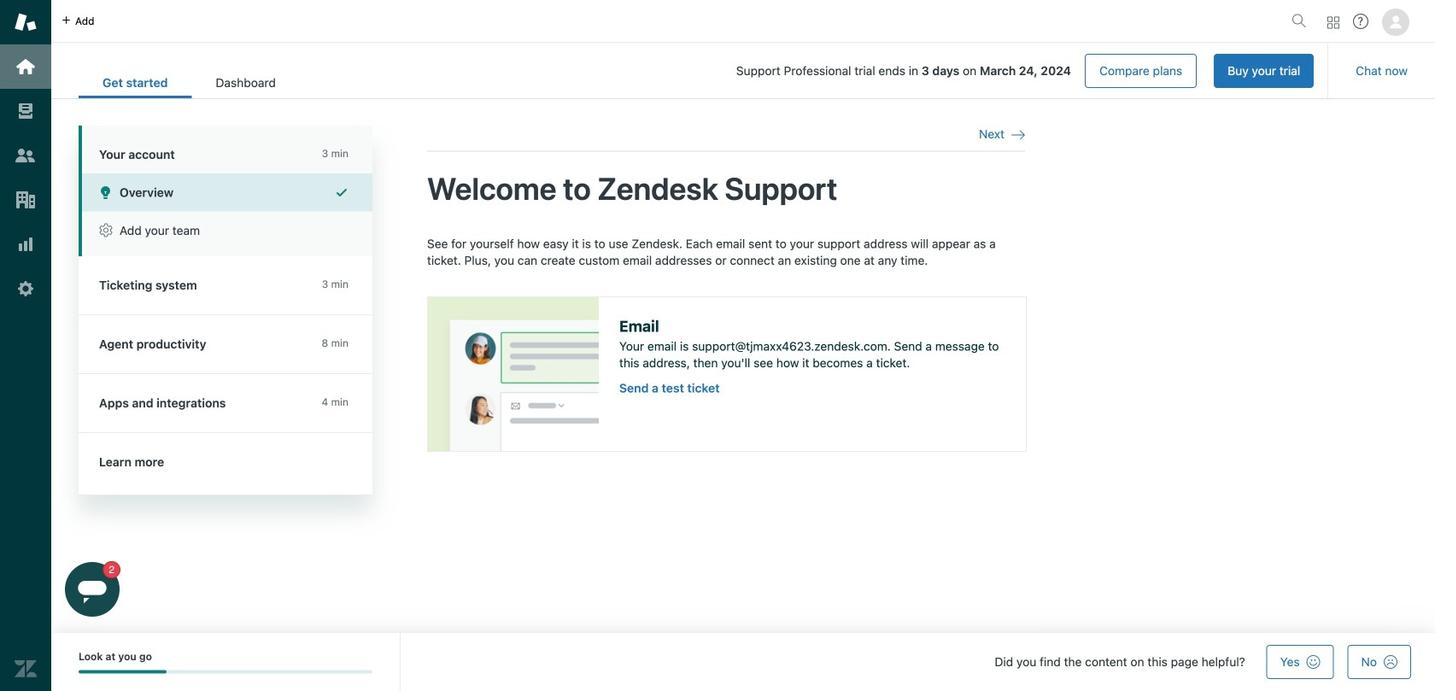 Task type: locate. For each thing, give the bounding box(es) containing it.
example of email conversation inside of the ticketing system and the customer is asking the agent about reimbursement policy. image
[[428, 297, 599, 451]]

tab
[[192, 67, 300, 98]]

organizations image
[[15, 189, 37, 211]]

heading
[[79, 126, 372, 173]]

reporting image
[[15, 233, 37, 255]]

admin image
[[15, 278, 37, 300]]

views image
[[15, 100, 37, 122]]

tab list
[[79, 67, 300, 98]]

progress bar
[[79, 670, 372, 673]]

zendesk image
[[15, 658, 37, 680]]

customers image
[[15, 144, 37, 167]]



Task type: describe. For each thing, give the bounding box(es) containing it.
zendesk support image
[[15, 11, 37, 33]]

get help image
[[1353, 14, 1368, 29]]

main element
[[0, 0, 51, 691]]

get started image
[[15, 56, 37, 78]]

March 24, 2024 text field
[[980, 64, 1071, 78]]

zendesk products image
[[1327, 17, 1339, 29]]



Task type: vqa. For each thing, say whether or not it's contained in the screenshot.
tab
yes



